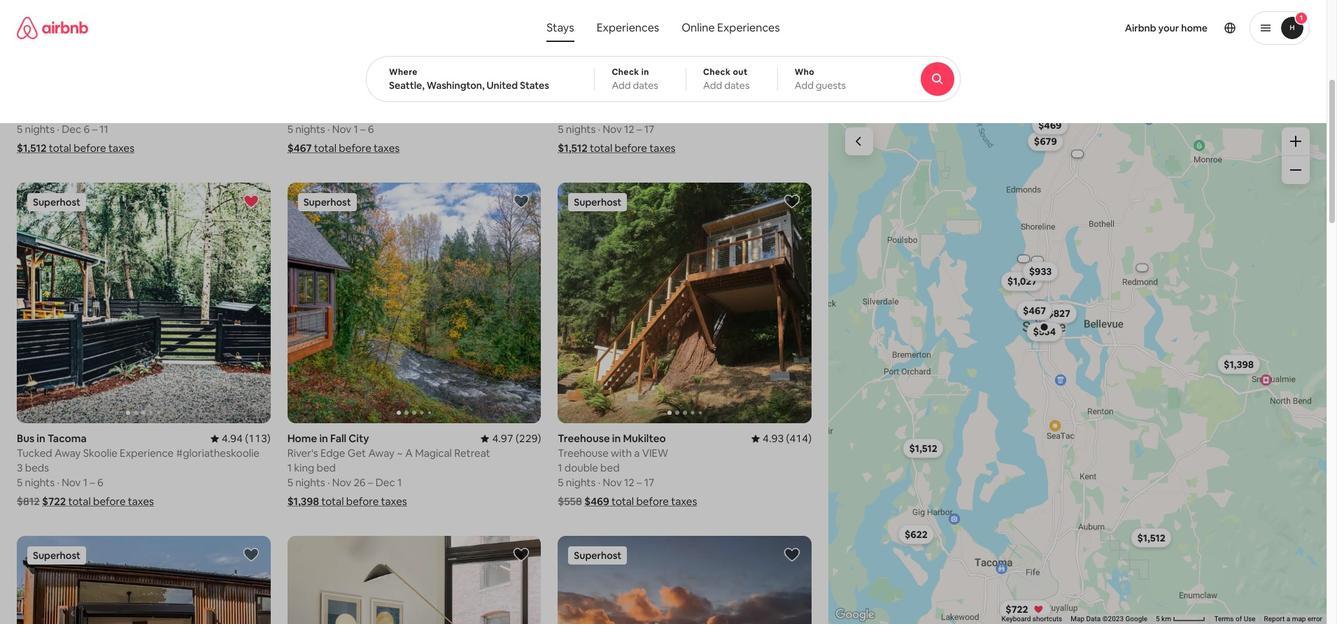 Task type: describe. For each thing, give the bounding box(es) containing it.
new place to stay image
[[508, 78, 541, 91]]

nights inside home in fall city river's edge get away ~ a magical retreat 1 king bed 5 nights · nov 26 – dec 1 $1,398 total before taxes
[[295, 476, 325, 489]]

add for check in add dates
[[612, 79, 631, 92]]

4.94
[[222, 432, 243, 445]]

data
[[1086, 615, 1101, 623]]

airbnb your home
[[1125, 22, 1208, 34]]

map
[[1292, 615, 1306, 623]]

home
[[1181, 22, 1208, 34]]

$1,027 button
[[1001, 272, 1043, 291]]

total inside home in fall city river's edge get away ~ a magical retreat 1 king bed 5 nights · nov 26 – dec 1 $1,398 total before taxes
[[321, 495, 344, 508]]

nov inside bus in tacoma tucked away skoolie experience  #gloriatheskoolie 3 beds 5 nights · nov 1 – 6 $812 $722 total before taxes
[[62, 476, 81, 489]]

5 nights · dec 6 – 11 $1,512 total before taxes
[[17, 122, 134, 154]]

check out add dates
[[703, 66, 750, 92]]

total inside 5 nights · nov 1 – 6 $467 total before taxes
[[314, 141, 337, 154]]

$1,398 inside home in fall city river's edge get away ~ a magical retreat 1 king bed 5 nights · nov 26 – dec 1 $1,398 total before taxes
[[287, 495, 319, 508]]

2-
[[787, 93, 797, 106]]

retreat inside home in olalla olalla forest retreat storybook cottage sleeps 2-4
[[620, 93, 656, 106]]

$467 inside button
[[1023, 304, 1046, 317]]

add to wishlist: apartment in seattle image
[[513, 547, 530, 563]]

error
[[1308, 615, 1322, 623]]

17 inside treehouse in mukilteo treehouse with a view 1 double bed 5 nights · nov 12 – 17 $558 $469 total before taxes
[[644, 476, 654, 489]]

1 inside bus in tacoma tucked away skoolie experience  #gloriatheskoolie 3 beds 5 nights · nov 1 – 6 $812 $722 total before taxes
[[83, 476, 87, 489]]

tacoma
[[48, 432, 87, 445]]

check in add dates
[[612, 66, 658, 92]]

before inside home in fall city river's edge get away ~ a magical retreat 1 king bed 5 nights · nov 26 – dec 1 $1,398 total before taxes
[[346, 495, 379, 508]]

in for fall
[[319, 432, 328, 445]]

1 inside treehouse in mukilteo treehouse with a view 1 double bed 5 nights · nov 12 – 17 $558 $469 total before taxes
[[558, 461, 562, 474]]

cabins
[[398, 90, 425, 101]]

fall
[[330, 432, 346, 445]]

experiences inside button
[[597, 20, 659, 35]]

check for check out add dates
[[703, 66, 731, 78]]

walkscore!
[[417, 93, 469, 106]]

out
[[733, 66, 748, 78]]

add to wishlist: guesthouse in seattle image
[[243, 547, 259, 563]]

taxes inside 5 nights · nov 1 – 6 $467 total before taxes
[[374, 141, 400, 154]]

$467 button
[[1017, 301, 1052, 320]]

1 vertical spatial olalla
[[558, 93, 585, 106]]

$1,398 button
[[1218, 355, 1260, 374]]

· inside treehouse in mukilteo treehouse with a view 1 double bed 5 nights · nov 12 – 17 $558 $469 total before taxes
[[598, 476, 600, 489]]

terms of use
[[1214, 615, 1256, 623]]

view
[[642, 446, 668, 460]]

nights inside 5 nights · dec 6 – 11 $1,512 total before taxes
[[25, 122, 55, 135]]

who
[[795, 66, 815, 78]]

bed inside home in fall city river's edge get away ~ a magical retreat 1 king bed 5 nights · nov 26 – dec 1 $1,398 total before taxes
[[317, 461, 336, 474]]

peach
[[331, 93, 360, 106]]

$812
[[17, 495, 40, 508]]

$469 inside treehouse in mukilteo treehouse with a view 1 double bed 5 nights · nov 12 – 17 $558 $469 total before taxes
[[584, 495, 609, 508]]

online experiences
[[682, 20, 780, 35]]

$722 inside bus in tacoma tucked away skoolie experience  #gloriatheskoolie 3 beds 5 nights · nov 1 – 6 $812 $722 total before taxes
[[42, 495, 66, 508]]

use
[[1244, 615, 1256, 623]]

beach
[[461, 90, 485, 101]]

4.84
[[769, 78, 790, 91]]

nov inside home in fall city river's edge get away ~ a magical retreat 1 king bed 5 nights · nov 26 – dec 1 $1,398 total before taxes
[[332, 476, 351, 489]]

online experiences link
[[670, 14, 791, 42]]

keyboard shortcuts
[[1002, 615, 1062, 623]]

$554
[[1033, 326, 1056, 338]]

report a map error
[[1264, 615, 1322, 623]]

$933 button
[[1023, 262, 1058, 281]]

sleeps
[[753, 93, 785, 106]]

in for tacoma
[[37, 432, 45, 445]]

4.97 out of 5 average rating,  229 reviews image
[[481, 432, 541, 445]]

11
[[100, 122, 108, 135]]

king
[[294, 461, 314, 474]]

nov inside '5 nights · nov 12 – 17 $1,512 total before taxes'
[[603, 122, 622, 135]]

5 inside 5 nights · dec 6 – 11 $1,512 total before taxes
[[17, 122, 23, 135]]

$467 inside 5 nights · nov 1 – 6 $467 total before taxes
[[287, 141, 312, 154]]

1 horizontal spatial $1,512 button
[[1131, 528, 1172, 548]]

– inside '5 nights · nov 12 – 17 $1,512 total before taxes'
[[637, 122, 642, 135]]

with
[[611, 446, 632, 460]]

4.97
[[492, 432, 513, 445]]

– inside home in fall city river's edge get away ~ a magical retreat 1 king bed 5 nights · nov 26 – dec 1 $1,398 total before taxes
[[368, 476, 373, 489]]

$622 button
[[898, 525, 934, 544]]

dec inside home in fall city river's edge get away ~ a magical retreat 1 king bed 5 nights · nov 26 – dec 1 $1,398 total before taxes
[[376, 476, 395, 489]]

pools
[[942, 90, 964, 101]]

terms
[[1214, 615, 1234, 623]]

add to wishlist: treehouse in mukilteo image
[[784, 193, 800, 210]]

city
[[349, 432, 369, 445]]

· inside '5 nights · nov 12 – 17 $1,512 total before taxes'
[[598, 122, 600, 135]]

1 button
[[1250, 11, 1310, 45]]

google
[[1125, 615, 1148, 623]]

5 inside 5 nights · nov 1 – 6 $467 total before taxes
[[287, 122, 293, 135]]

before inside 5 nights · nov 1 – 6 $467 total before taxes
[[339, 141, 371, 154]]

4
[[797, 93, 803, 106]]

5 inside '5 km' button
[[1156, 615, 1160, 623]]

profile element
[[797, 0, 1310, 56]]

seattle's
[[287, 93, 329, 106]]

$679 button
[[1028, 132, 1063, 151]]

$1,398 inside button
[[1224, 358, 1254, 371]]

google image
[[832, 606, 878, 624]]

remove from wishlist: bus in tacoma image
[[243, 193, 259, 210]]

guests
[[816, 79, 846, 92]]

nights inside bus in tacoma tucked away skoolie experience  #gloriatheskoolie 3 beds 5 nights · nov 1 – 6 $812 $722 total before taxes
[[25, 476, 55, 489]]

total inside 5 nights · dec 6 – 11 $1,512 total before taxes
[[49, 141, 71, 154]]

Where field
[[389, 79, 572, 92]]

1 treehouse from the top
[[558, 432, 610, 445]]

17 inside '5 nights · nov 12 – 17 $1,512 total before taxes'
[[644, 122, 654, 135]]

cottage
[[711, 93, 751, 106]]

~
[[397, 446, 403, 460]]

$1,512 inside 5 nights · dec 6 – 11 $1,512 total before taxes
[[17, 141, 47, 154]]

(414)
[[786, 432, 812, 445]]

stays tab panel
[[366, 56, 999, 102]]

a
[[405, 446, 413, 460]]

1 horizontal spatial olalla
[[601, 78, 629, 91]]

$1,027
[[1007, 275, 1037, 288]]

experience
[[120, 446, 174, 460]]

$469 inside button
[[1038, 119, 1062, 131]]

mukilteo
[[623, 432, 666, 445]]

zoom in image
[[1290, 136, 1301, 147]]

of
[[1236, 615, 1242, 623]]

· inside 5 nights · dec 6 – 11 $1,512 total before taxes
[[57, 122, 59, 135]]

who add guests
[[795, 66, 846, 92]]

km
[[1162, 615, 1171, 623]]

countryside
[[638, 90, 687, 101]]

magical
[[415, 446, 452, 460]]

– inside 5 nights · dec 6 – 11 $1,512 total before taxes
[[92, 122, 97, 135]]

before inside 5 nights · dec 6 – 11 $1,512 total before taxes
[[74, 141, 106, 154]]

where
[[389, 66, 418, 78]]

report
[[1264, 615, 1285, 623]]

retreat inside home in fall city river's edge get away ~ a magical retreat 1 king bed 5 nights · nov 26 – dec 1 $1,398 total before taxes
[[454, 446, 490, 460]]

dates for check out add dates
[[724, 79, 750, 92]]

before inside bus in tacoma tucked away skoolie experience  #gloriatheskoolie 3 beds 5 nights · nov 1 – 6 $812 $722 total before taxes
[[93, 495, 126, 508]]

#gloriatheskoolie
[[176, 446, 259, 460]]

$554 button
[[1027, 322, 1062, 342]]

5 km button
[[1152, 614, 1210, 624]]

nights inside '5 nights · nov 12 – 17 $1,512 total before taxes'
[[566, 122, 596, 135]]

87
[[403, 93, 414, 106]]

nights inside treehouse in mukilteo treehouse with a view 1 double bed 5 nights · nov 12 – 17 $558 $469 total before taxes
[[566, 476, 596, 489]]



Task type: vqa. For each thing, say whether or not it's contained in the screenshot.
2 GUESTS
no



Task type: locate. For each thing, give the bounding box(es) containing it.
add to wishlist: guest suite in edmonds image
[[784, 547, 800, 563]]

5 inside treehouse in mukilteo treehouse with a view 1 double bed 5 nights · nov 12 – 17 $558 $469 total before taxes
[[558, 476, 564, 489]]

$1,512 inside '5 nights · nov 12 – 17 $1,512 total before taxes'
[[558, 141, 588, 154]]

$827
[[1048, 307, 1070, 320]]

1 horizontal spatial $1,398
[[1224, 358, 1254, 371]]

2 add from the left
[[703, 79, 722, 92]]

taxes inside 5 nights · dec 6 – 11 $1,512 total before taxes
[[108, 141, 134, 154]]

2 dates from the left
[[724, 79, 750, 92]]

bed down edge
[[317, 461, 336, 474]]

1 horizontal spatial $467
[[1023, 304, 1046, 317]]

total inside bus in tacoma tucked away skoolie experience  #gloriatheskoolie 3 beds 5 nights · nov 1 – 6 $812 $722 total before taxes
[[68, 495, 91, 508]]

airbnb your home link
[[1116, 13, 1216, 43]]

1 vertical spatial 17
[[644, 476, 654, 489]]

1 horizontal spatial $722
[[1006, 603, 1028, 616]]

$467 up $554 button
[[1023, 304, 1046, 317]]

0 vertical spatial a
[[634, 446, 640, 460]]

0 vertical spatial dec
[[62, 122, 81, 135]]

edge
[[320, 446, 345, 460]]

in up forest
[[590, 78, 599, 91]]

add for check out add dates
[[703, 79, 722, 92]]

keyboard
[[1002, 615, 1031, 623]]

$469
[[1038, 119, 1062, 131], [584, 495, 609, 508]]

2 bed from the left
[[600, 461, 620, 474]]

0 vertical spatial treehouse
[[558, 432, 610, 445]]

1 horizontal spatial $469
[[1038, 119, 1062, 131]]

home for home in fall city river's edge get away ~ a magical retreat 1 king bed 5 nights · nov 26 – dec 1 $1,398 total before taxes
[[287, 432, 317, 445]]

1 horizontal spatial check
[[703, 66, 731, 78]]

(37)
[[792, 78, 812, 91]]

display total before taxes switch
[[1273, 75, 1298, 92]]

0 horizontal spatial $469
[[584, 495, 609, 508]]

1 inside 5 nights · nov 1 – 6 $467 total before taxes
[[354, 122, 358, 135]]

home up river's
[[287, 432, 317, 445]]

5 inside '5 nights · nov 12 – 17 $1,512 total before taxes'
[[558, 122, 564, 135]]

olalla
[[601, 78, 629, 91], [558, 93, 585, 106]]

12 inside '5 nights · nov 12 – 17 $1,512 total before taxes'
[[624, 122, 634, 135]]

– right 26
[[368, 476, 373, 489]]

treehouse
[[558, 432, 610, 445], [558, 446, 609, 460]]

1 vertical spatial $469
[[584, 495, 609, 508]]

in right bus
[[37, 432, 45, 445]]

zoom out image
[[1290, 164, 1301, 176]]

4.93 (414)
[[763, 432, 812, 445]]

– down skoolie
[[90, 476, 95, 489]]

total inside '5 nights · nov 12 – 17 $1,512 total before taxes'
[[590, 141, 612, 154]]

1 away from the left
[[55, 446, 81, 460]]

check left out
[[703, 66, 731, 78]]

6 inside bus in tacoma tucked away skoolie experience  #gloriatheskoolie 3 beds 5 nights · nov 1 – 6 $812 $722 total before taxes
[[97, 476, 103, 489]]

0 vertical spatial 12
[[624, 122, 634, 135]]

bus in tacoma tucked away skoolie experience  #gloriatheskoolie 3 beds 5 nights · nov 1 – 6 $812 $722 total before taxes
[[17, 432, 259, 508]]

0 horizontal spatial $722
[[42, 495, 66, 508]]

dates
[[633, 79, 658, 92], [724, 79, 750, 92]]

– left "11"
[[92, 122, 97, 135]]

0 horizontal spatial 6
[[84, 122, 90, 135]]

retreat down 'check in add dates'
[[620, 93, 656, 106]]

1 add from the left
[[612, 79, 631, 92]]

(229)
[[516, 432, 541, 445]]

$622
[[905, 528, 928, 541]]

nights left "11"
[[25, 122, 55, 135]]

nights down forest
[[566, 122, 596, 135]]

away inside home in fall city river's edge get away ~ a magical retreat 1 king bed 5 nights · nov 26 – dec 1 $1,398 total before taxes
[[368, 446, 395, 460]]

0 vertical spatial home
[[558, 78, 588, 91]]

in up peach
[[345, 78, 353, 91]]

experiences up out
[[717, 20, 780, 35]]

· down "tacoma"
[[57, 476, 59, 489]]

– down countryside
[[637, 122, 642, 135]]

terms of use link
[[1214, 615, 1256, 623]]

6 down skoolie
[[97, 476, 103, 489]]

5 nights · nov 1 – 6 $467 total before taxes
[[287, 122, 400, 154]]

nov down the 'with'
[[603, 476, 622, 489]]

0 horizontal spatial dec
[[62, 122, 81, 135]]

2 horizontal spatial add
[[795, 79, 814, 92]]

in up the 'with'
[[612, 432, 621, 445]]

a
[[634, 446, 640, 460], [1287, 615, 1290, 623]]

beds
[[25, 461, 49, 474]]

home up forest
[[558, 78, 588, 91]]

$722 inside button
[[1006, 603, 1028, 616]]

stays button
[[535, 14, 585, 42]]

before down forest
[[615, 141, 647, 154]]

google map
showing 46 stays. including 1 saved stay. region
[[828, 111, 1327, 624]]

in up countryside
[[641, 66, 649, 78]]

nights down beds
[[25, 476, 55, 489]]

$469 up $679 button at top
[[1038, 119, 1062, 131]]

nights down "seattle's" on the top left of the page
[[295, 122, 325, 135]]

$469 right "$558"
[[584, 495, 609, 508]]

4.84 out of 5 average rating,  37 reviews image
[[758, 78, 812, 91]]

stays
[[547, 20, 574, 35]]

keyboard shortcuts button
[[1002, 614, 1062, 624]]

new left 'check in add dates'
[[588, 90, 605, 101]]

apartment
[[287, 78, 342, 91]]

1 horizontal spatial experiences
[[717, 20, 780, 35]]

1 vertical spatial $722
[[1006, 603, 1028, 616]]

1 vertical spatial treehouse
[[558, 446, 609, 460]]

what can we help you find? tab list
[[535, 14, 670, 42]]

1 bed from the left
[[317, 461, 336, 474]]

before inside treehouse in mukilteo treehouse with a view 1 double bed 5 nights · nov 12 – 17 $558 $469 total before taxes
[[636, 495, 669, 508]]

– inside 5 nights · nov 1 – 6 $467 total before taxes
[[360, 122, 366, 135]]

1 check from the left
[[612, 66, 639, 78]]

0 vertical spatial $469
[[1038, 119, 1062, 131]]

before inside '5 nights · nov 12 – 17 $1,512 total before taxes'
[[615, 141, 647, 154]]

experiences
[[597, 20, 659, 35], [717, 20, 780, 35]]

double
[[565, 461, 598, 474]]

taxes inside treehouse in mukilteo treehouse with a view 1 double bed 5 nights · nov 12 – 17 $558 $469 total before taxes
[[671, 495, 697, 508]]

nights
[[25, 122, 55, 135], [295, 122, 325, 135], [566, 122, 596, 135], [25, 476, 55, 489], [295, 476, 325, 489], [566, 476, 596, 489]]

– inside bus in tacoma tucked away skoolie experience  #gloriatheskoolie 3 beds 5 nights · nov 1 – 6 $812 $722 total before taxes
[[90, 476, 95, 489]]

0 vertical spatial retreat
[[620, 93, 656, 106]]

0 vertical spatial $1,398
[[1224, 358, 1254, 371]]

2 horizontal spatial 6
[[368, 122, 374, 135]]

before down peach
[[339, 141, 371, 154]]

nights inside 5 nights · nov 1 – 6 $467 total before taxes
[[295, 122, 325, 135]]

in inside the 'apartment in seattle seattle's peach crown - 87 walkscore!'
[[345, 78, 353, 91]]

0 horizontal spatial check
[[612, 66, 639, 78]]

1 horizontal spatial 6
[[97, 476, 103, 489]]

0 horizontal spatial away
[[55, 446, 81, 460]]

home inside home in fall city river's edge get away ~ a magical retreat 1 king bed 5 nights · nov 26 – dec 1 $1,398 total before taxes
[[287, 432, 317, 445]]

map data ©2023 google
[[1071, 615, 1148, 623]]

$469 button
[[1032, 115, 1068, 135]]

5 km
[[1156, 615, 1173, 623]]

add to wishlist: home in fall city image
[[513, 193, 530, 210]]

map
[[1071, 615, 1085, 623]]

· inside home in fall city river's edge get away ~ a magical retreat 1 king bed 5 nights · nov 26 – dec 1 $1,398 total before taxes
[[327, 476, 330, 489]]

river's
[[287, 446, 318, 460]]

$558
[[558, 495, 582, 508]]

0 horizontal spatial olalla
[[558, 93, 585, 106]]

dec inside 5 nights · dec 6 – 11 $1,512 total before taxes
[[62, 122, 81, 135]]

a inside treehouse in mukilteo treehouse with a view 1 double bed 5 nights · nov 12 – 17 $558 $469 total before taxes
[[634, 446, 640, 460]]

1 inside dropdown button
[[1300, 13, 1303, 22]]

3 add from the left
[[795, 79, 814, 92]]

crown
[[362, 93, 394, 106]]

5 nights · nov 12 – 17 $1,512 total before taxes
[[558, 122, 676, 154]]

olalla up forest
[[601, 78, 629, 91]]

nov down forest
[[603, 122, 622, 135]]

dates down out
[[724, 79, 750, 92]]

taxes inside '5 nights · nov 12 – 17 $1,512 total before taxes'
[[649, 141, 676, 154]]

1 horizontal spatial retreat
[[620, 93, 656, 106]]

2 12 from the top
[[624, 476, 634, 489]]

· inside 5 nights · nov 1 – 6 $467 total before taxes
[[327, 122, 330, 135]]

1 vertical spatial retreat
[[454, 446, 490, 460]]

get
[[348, 446, 366, 460]]

add inside 'check in add dates'
[[612, 79, 631, 92]]

1 horizontal spatial away
[[368, 446, 395, 460]]

nights down the double
[[566, 476, 596, 489]]

$722 right $812
[[42, 495, 66, 508]]

3
[[17, 461, 23, 474]]

seattle
[[356, 78, 391, 91]]

dates inside 'check in add dates'
[[633, 79, 658, 92]]

nov inside treehouse in mukilteo treehouse with a view 1 double bed 5 nights · nov 12 – 17 $558 $469 total before taxes
[[603, 476, 622, 489]]

0 horizontal spatial experiences
[[597, 20, 659, 35]]

$467
[[287, 141, 312, 154], [1023, 304, 1046, 317]]

1 horizontal spatial dates
[[724, 79, 750, 92]]

dec left "11"
[[62, 122, 81, 135]]

lakefront
[[777, 90, 816, 101]]

0 vertical spatial 17
[[644, 122, 654, 135]]

amazing
[[905, 90, 940, 101]]

home in fall city river's edge get away ~ a magical retreat 1 king bed 5 nights · nov 26 – dec 1 $1,398 total before taxes
[[287, 432, 490, 508]]

· down "seattle's" on the top left of the page
[[327, 122, 330, 135]]

dec right 26
[[376, 476, 395, 489]]

check up forest
[[612, 66, 639, 78]]

tucked
[[17, 446, 52, 460]]

1 vertical spatial $1,512 button
[[1131, 528, 1172, 548]]

check for check in add dates
[[612, 66, 639, 78]]

–
[[92, 122, 97, 135], [360, 122, 366, 135], [637, 122, 642, 135], [90, 476, 95, 489], [368, 476, 373, 489], [637, 476, 642, 489]]

taxes inside home in fall city river's edge get away ~ a magical retreat 1 king bed 5 nights · nov 26 – dec 1 $1,398 total before taxes
[[381, 495, 407, 508]]

1 horizontal spatial add
[[703, 79, 722, 92]]

nov left 26
[[332, 476, 351, 489]]

0 vertical spatial $722
[[42, 495, 66, 508]]

12 inside treehouse in mukilteo treehouse with a view 1 double bed 5 nights · nov 12 – 17 $558 $469 total before taxes
[[624, 476, 634, 489]]

12 down the 'with'
[[624, 476, 634, 489]]

new right beach at the top left of the page
[[519, 78, 541, 91]]

0 vertical spatial $1,512 button
[[903, 439, 944, 458]]

4.94 (113)
[[222, 432, 271, 445]]

– down crown
[[360, 122, 366, 135]]

– inside treehouse in mukilteo treehouse with a view 1 double bed 5 nights · nov 12 – 17 $558 $469 total before taxes
[[637, 476, 642, 489]]

2 experiences from the left
[[717, 20, 780, 35]]

1 dates from the left
[[633, 79, 658, 92]]

4.94 out of 5 average rating,  113 reviews image
[[210, 432, 271, 445]]

check inside check out add dates
[[703, 66, 731, 78]]

none search field containing stays
[[366, 0, 999, 102]]

-
[[397, 93, 400, 106]]

1 horizontal spatial bed
[[600, 461, 620, 474]]

bed inside treehouse in mukilteo treehouse with a view 1 double bed 5 nights · nov 12 – 17 $558 $469 total before taxes
[[600, 461, 620, 474]]

2 check from the left
[[703, 66, 731, 78]]

bus
[[17, 432, 34, 445]]

add up cottage
[[703, 79, 722, 92]]

0 horizontal spatial $1,398
[[287, 495, 319, 508]]

group containing cabins
[[0, 56, 1070, 111]]

away down "tacoma"
[[55, 446, 81, 460]]

retreat right magical
[[454, 446, 490, 460]]

©2023
[[1103, 615, 1124, 623]]

1 vertical spatial dec
[[376, 476, 395, 489]]

add up forest
[[612, 79, 631, 92]]

$827 button
[[1041, 304, 1077, 323]]

2 treehouse from the top
[[558, 446, 609, 460]]

0 horizontal spatial new
[[519, 78, 541, 91]]

6 down crown
[[368, 122, 374, 135]]

in for add
[[641, 66, 649, 78]]

1 horizontal spatial dec
[[376, 476, 395, 489]]

in left fall in the bottom of the page
[[319, 432, 328, 445]]

1 experiences from the left
[[597, 20, 659, 35]]

storybook
[[658, 93, 708, 106]]

1 vertical spatial $467
[[1023, 304, 1046, 317]]

6 inside 5 nights · nov 1 – 6 $467 total before taxes
[[368, 122, 374, 135]]

1 horizontal spatial a
[[1287, 615, 1290, 623]]

nights down king at the bottom left of page
[[295, 476, 325, 489]]

4.97 (229)
[[492, 432, 541, 445]]

· down the double
[[598, 476, 600, 489]]

in inside home in fall city river's edge get away ~ a magical retreat 1 king bed 5 nights · nov 26 – dec 1 $1,398 total before taxes
[[319, 432, 328, 445]]

your
[[1158, 22, 1179, 34]]

home in olalla olalla forest retreat storybook cottage sleeps 2-4
[[558, 78, 803, 106]]

$722 left shortcuts
[[1006, 603, 1028, 616]]

$1,512
[[17, 141, 47, 154], [558, 141, 588, 154], [909, 442, 937, 455], [1137, 532, 1166, 544]]

6 inside 5 nights · dec 6 – 11 $1,512 total before taxes
[[84, 122, 90, 135]]

away
[[55, 446, 81, 460], [368, 446, 395, 460]]

in for seattle
[[345, 78, 353, 91]]

experiences button
[[585, 14, 670, 42]]

forest
[[587, 93, 617, 106]]

$467 down "seattle's" on the top left of the page
[[287, 141, 312, 154]]

group
[[0, 56, 1070, 111], [17, 182, 271, 423], [287, 182, 541, 423], [558, 182, 812, 423], [17, 536, 271, 624], [287, 536, 541, 624], [558, 536, 812, 624]]

a left map
[[1287, 615, 1290, 623]]

$722
[[42, 495, 66, 508], [1006, 603, 1028, 616]]

2 away from the left
[[368, 446, 395, 460]]

5 inside home in fall city river's edge get away ~ a magical retreat 1 king bed 5 nights · nov 26 – dec 1 $1,398 total before taxes
[[287, 476, 293, 489]]

add inside the who add guests
[[795, 79, 814, 92]]

12
[[624, 122, 634, 135], [624, 476, 634, 489]]

1 vertical spatial home
[[287, 432, 317, 445]]

treehouse in mukilteo treehouse with a view 1 double bed 5 nights · nov 12 – 17 $558 $469 total before taxes
[[558, 432, 697, 508]]

experiences up 'check in add dates'
[[597, 20, 659, 35]]

in inside 'check in add dates'
[[641, 66, 649, 78]]

$679
[[1034, 135, 1057, 148]]

home for home in olalla olalla forest retreat storybook cottage sleeps 2-4
[[558, 78, 588, 91]]

0 vertical spatial $467
[[287, 141, 312, 154]]

1 horizontal spatial home
[[558, 78, 588, 91]]

in inside home in olalla olalla forest retreat storybook cottage sleeps 2-4
[[590, 78, 599, 91]]

before
[[74, 141, 106, 154], [339, 141, 371, 154], [615, 141, 647, 154], [93, 495, 126, 508], [346, 495, 379, 508], [636, 495, 669, 508]]

before down view
[[636, 495, 669, 508]]

dates up storybook
[[633, 79, 658, 92]]

1 12 from the top
[[624, 122, 634, 135]]

nov inside 5 nights · nov 1 – 6 $467 total before taxes
[[332, 122, 351, 135]]

nov
[[332, 122, 351, 135], [603, 122, 622, 135], [62, 476, 81, 489], [332, 476, 351, 489], [603, 476, 622, 489]]

1
[[1300, 13, 1303, 22], [354, 122, 358, 135], [287, 461, 292, 474], [558, 461, 562, 474], [83, 476, 87, 489], [397, 476, 402, 489]]

1 vertical spatial $1,398
[[287, 495, 319, 508]]

1 17 from the top
[[644, 122, 654, 135]]

amazing pools
[[905, 90, 964, 101]]

0 horizontal spatial a
[[634, 446, 640, 460]]

4.93
[[763, 432, 784, 445]]

new inside 'group'
[[588, 90, 605, 101]]

17 down view
[[644, 476, 654, 489]]

in for mukilteo
[[612, 432, 621, 445]]

0 horizontal spatial retreat
[[454, 446, 490, 460]]

0 horizontal spatial $1,512 button
[[903, 439, 944, 458]]

$722 button
[[999, 600, 1051, 620]]

away inside bus in tacoma tucked away skoolie experience  #gloriatheskoolie 3 beds 5 nights · nov 1 – 6 $812 $722 total before taxes
[[55, 446, 81, 460]]

1 vertical spatial 12
[[624, 476, 634, 489]]

$1,398
[[1224, 358, 1254, 371], [287, 495, 319, 508]]

0 horizontal spatial dates
[[633, 79, 658, 92]]

olalla left forest
[[558, 93, 585, 106]]

26
[[354, 476, 366, 489]]

nov down "tacoma"
[[62, 476, 81, 489]]

0 horizontal spatial $467
[[287, 141, 312, 154]]

0 horizontal spatial home
[[287, 432, 317, 445]]

· down edge
[[327, 476, 330, 489]]

add down the who
[[795, 79, 814, 92]]

$1,512 button
[[903, 439, 944, 458], [1131, 528, 1172, 548]]

bed down the 'with'
[[600, 461, 620, 474]]

in for olalla
[[590, 78, 599, 91]]

taxes inside bus in tacoma tucked away skoolie experience  #gloriatheskoolie 3 beds 5 nights · nov 1 – 6 $812 $722 total before taxes
[[128, 495, 154, 508]]

2 17 from the top
[[644, 476, 654, 489]]

5 inside bus in tacoma tucked away skoolie experience  #gloriatheskoolie 3 beds 5 nights · nov 1 – 6 $812 $722 total before taxes
[[17, 476, 23, 489]]

6 left "11"
[[84, 122, 90, 135]]

nov down peach
[[332, 122, 351, 135]]

0 vertical spatial olalla
[[601, 78, 629, 91]]

None search field
[[366, 0, 999, 102]]

0 horizontal spatial add
[[612, 79, 631, 92]]

0 horizontal spatial bed
[[317, 461, 336, 474]]

away left ~
[[368, 446, 395, 460]]

dates inside check out add dates
[[724, 79, 750, 92]]

report a map error link
[[1264, 615, 1322, 623]]

17 down countryside
[[644, 122, 654, 135]]

before down 26
[[346, 495, 379, 508]]

before down skoolie
[[93, 495, 126, 508]]

home inside home in olalla olalla forest retreat storybook cottage sleeps 2-4
[[558, 78, 588, 91]]

a right the 'with'
[[634, 446, 640, 460]]

in inside bus in tacoma tucked away skoolie experience  #gloriatheskoolie 3 beds 5 nights · nov 1 – 6 $812 $722 total before taxes
[[37, 432, 45, 445]]

· down forest
[[598, 122, 600, 135]]

total inside treehouse in mukilteo treehouse with a view 1 double bed 5 nights · nov 12 – 17 $558 $469 total before taxes
[[612, 495, 634, 508]]

· inside bus in tacoma tucked away skoolie experience  #gloriatheskoolie 3 beds 5 nights · nov 1 – 6 $812 $722 total before taxes
[[57, 476, 59, 489]]

1 horizontal spatial new
[[588, 90, 605, 101]]

– down the mukilteo
[[637, 476, 642, 489]]

dates for check in add dates
[[633, 79, 658, 92]]

1 vertical spatial a
[[1287, 615, 1290, 623]]

12 down 'check in add dates'
[[624, 122, 634, 135]]

· left "11"
[[57, 122, 59, 135]]

add inside check out add dates
[[703, 79, 722, 92]]

check inside 'check in add dates'
[[612, 66, 639, 78]]

before down "11"
[[74, 141, 106, 154]]

online
[[682, 20, 715, 35]]

add
[[612, 79, 631, 92], [703, 79, 722, 92], [795, 79, 814, 92]]

skoolie
[[83, 446, 117, 460]]

(113)
[[245, 432, 271, 445]]

in inside treehouse in mukilteo treehouse with a view 1 double bed 5 nights · nov 12 – 17 $558 $469 total before taxes
[[612, 432, 621, 445]]

4.93 out of 5 average rating,  414 reviews image
[[752, 432, 812, 445]]



